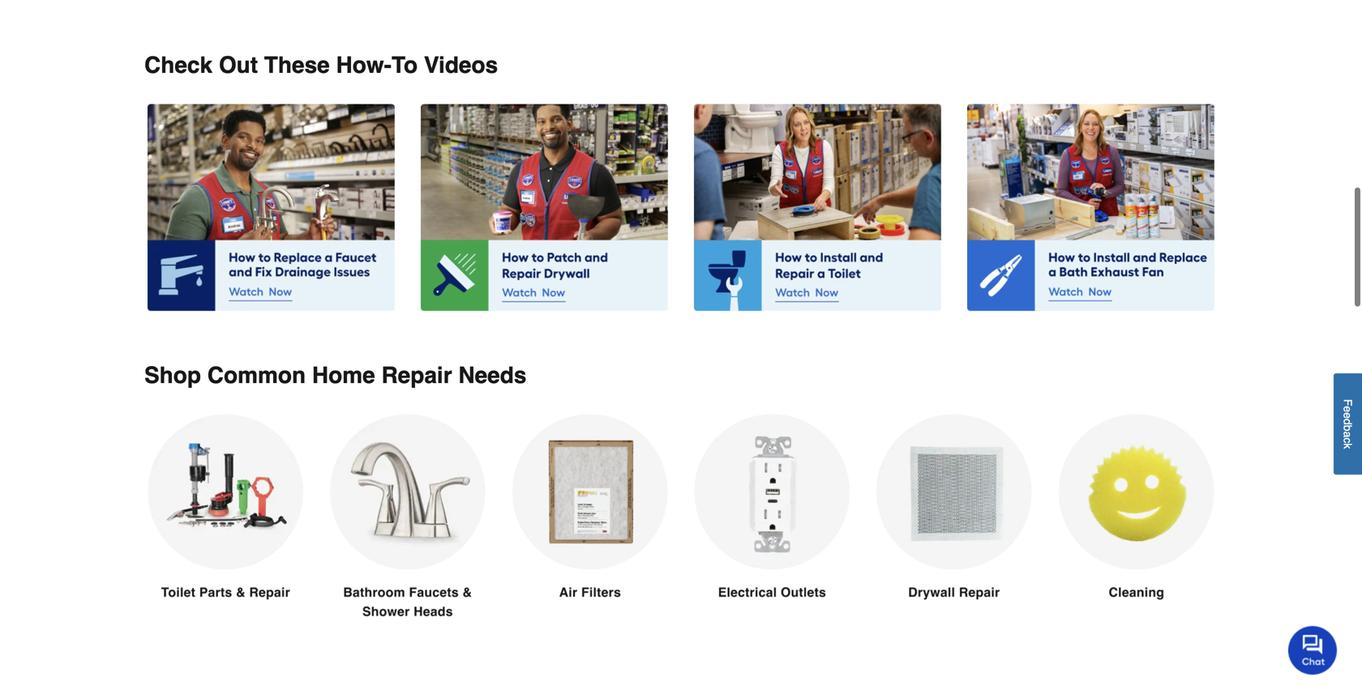 Task type: locate. For each thing, give the bounding box(es) containing it.
a metal mesh drywall repair square. image
[[877, 415, 1033, 603]]

e
[[1342, 407, 1355, 413], [1342, 413, 1355, 419]]

needs
[[459, 363, 527, 389]]

e up b
[[1342, 413, 1355, 419]]

how to patch and repair drywall​. watch now. image
[[421, 104, 668, 311]]

e up d
[[1342, 407, 1355, 413]]

1 e from the top
[[1342, 407, 1355, 413]]

assorted toilet parts. image
[[148, 415, 304, 603]]

d
[[1342, 419, 1355, 426]]

repair
[[382, 363, 452, 389]]

how-
[[336, 52, 392, 78]]

shop
[[144, 363, 201, 389]]

home
[[312, 363, 375, 389]]



Task type: describe. For each thing, give the bounding box(es) containing it.
shop common home repair needs
[[144, 363, 527, 389]]

check
[[144, 52, 213, 78]]

how to install and replace a bath exhaust fan. watch now. image
[[968, 104, 1215, 311]]

these
[[264, 52, 330, 78]]

how to replace a faucet and fix drainage issues​. watch now. image
[[148, 104, 395, 311]]

a yellow scrub daddy smiley face sponge. image
[[1059, 415, 1215, 603]]

a white duplex electrical outlet with u s b outlet. image
[[694, 415, 851, 603]]

a filtrete basic flat panel air filter. image
[[512, 415, 668, 603]]

check out these how-to videos
[[144, 52, 498, 78]]

c
[[1342, 438, 1355, 444]]

f e e d b a c k button
[[1334, 374, 1363, 475]]

common
[[207, 363, 306, 389]]

b
[[1342, 426, 1355, 432]]

f
[[1342, 400, 1355, 407]]

how to install and repair a toilet​. watch now. image
[[694, 104, 942, 311]]

videos
[[424, 52, 498, 78]]

out
[[219, 52, 258, 78]]

a brushed nickel centerset bathroom faucet. image
[[330, 415, 486, 622]]

f e e d b a c k
[[1342, 400, 1355, 450]]

to
[[392, 52, 418, 78]]

2 e from the top
[[1342, 413, 1355, 419]]

a
[[1342, 432, 1355, 438]]

k
[[1342, 444, 1355, 450]]

chat invite button image
[[1289, 626, 1338, 676]]



Task type: vqa. For each thing, say whether or not it's contained in the screenshot.
second an from right
no



